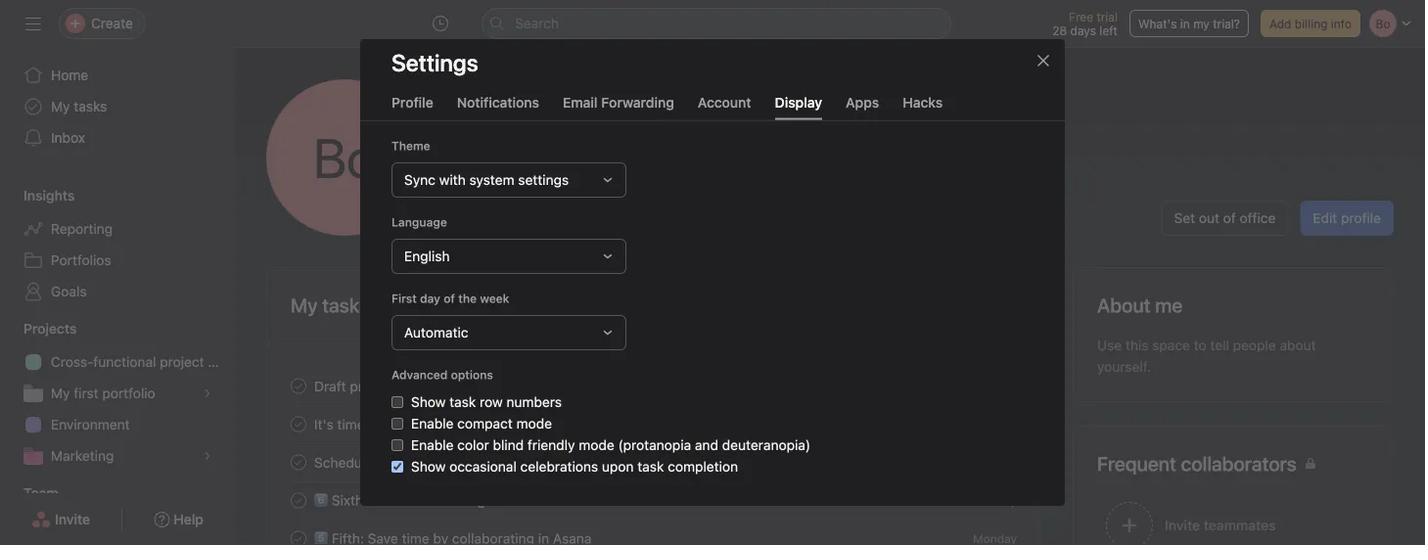 Task type: describe. For each thing, give the bounding box(es) containing it.
bob
[[454, 123, 508, 161]]

28
[[1052, 23, 1067, 37]]

6️⃣ sixth: make work manageable
[[314, 492, 520, 508]]

language
[[392, 215, 447, 229]]

inbox link
[[12, 122, 223, 154]]

manageable
[[443, 492, 520, 508]]

enable for enable color blind friendly mode (protanopia and deuteranopia)
[[411, 437, 454, 453]]

4 completed checkbox from the top
[[287, 527, 310, 545]]

frequent collaborators
[[1097, 452, 1297, 475]]

apps button
[[846, 94, 879, 120]]

office
[[1240, 210, 1276, 226]]

marketing
[[51, 448, 114, 464]]

1 horizontal spatial time
[[563, 170, 591, 186]]

numbers
[[506, 393, 562, 410]]

occasional
[[449, 458, 517, 474]]

apps
[[846, 94, 879, 110]]

Show occasional celebrations upon task completion checkbox
[[392, 461, 403, 472]]

it's time to update your goal(s)
[[314, 416, 508, 432]]

portfolios link
[[12, 245, 223, 276]]

cross-
[[51, 354, 93, 370]]

reporting
[[51, 221, 113, 237]]

display button
[[775, 94, 822, 120]]

week
[[480, 291, 509, 305]]

completed checkbox for 6️⃣
[[287, 489, 310, 512]]

add billing info
[[1269, 17, 1352, 30]]

home link
[[12, 60, 223, 91]]

profile button
[[392, 94, 433, 120]]

search button
[[482, 8, 951, 39]]

search
[[515, 15, 559, 31]]

color
[[457, 437, 489, 453]]

completed image for draft
[[287, 374, 310, 398]]

1 horizontal spatial task
[[637, 458, 664, 474]]

it's
[[314, 416, 333, 432]]

add
[[1269, 17, 1291, 30]]

blind
[[493, 437, 524, 453]]

cross-functional project plan link
[[12, 346, 235, 378]]

about
[[1280, 337, 1316, 353]]

update
[[385, 416, 429, 432]]

what's in my trial? button
[[1129, 10, 1249, 37]]

of for day
[[444, 291, 455, 305]]

global element
[[0, 48, 235, 165]]

automatic
[[404, 324, 468, 340]]

set out of office button
[[1161, 201, 1288, 236]]

0 horizontal spatial mode
[[516, 415, 552, 431]]

project inside 'link'
[[160, 354, 204, 370]]

my tasks
[[51, 98, 107, 115]]

show for show task row numbers
[[411, 393, 446, 410]]

forwarding
[[601, 94, 674, 110]]

edit
[[1313, 210, 1337, 226]]

Show task row numbers checkbox
[[392, 396, 403, 408]]

marketing link
[[12, 440, 223, 472]]

use
[[1097, 337, 1122, 353]]

show occasional celebrations upon task completion
[[411, 458, 738, 474]]

my for my tasks
[[51, 98, 70, 115]]

what's in my trial?
[[1138, 17, 1240, 30]]

display
[[775, 94, 822, 110]]

in
[[1180, 17, 1190, 30]]

team
[[23, 485, 58, 501]]

schedule kickoff meeting
[[314, 454, 474, 471]]

insights button
[[0, 186, 75, 206]]

plan
[[208, 354, 235, 370]]

invite
[[55, 511, 90, 528]]

insights
[[23, 187, 75, 204]]

out
[[1199, 210, 1220, 226]]

first day of the week
[[392, 291, 509, 305]]

completed checkbox for draft
[[287, 374, 310, 398]]

enable compact mode
[[411, 415, 552, 431]]

bo
[[313, 125, 376, 190]]

completion
[[668, 458, 738, 474]]

and
[[695, 437, 718, 453]]

draft project brief
[[314, 378, 427, 394]]

hide sidebar image
[[25, 16, 41, 31]]

projects button
[[0, 319, 77, 339]]

advanced
[[392, 368, 448, 381]]

my tasks link
[[12, 91, 223, 122]]

sync with system settings button
[[392, 162, 626, 197]]

enable color blind friendly mode (protanopia and deuteranopia)
[[411, 437, 811, 453]]

environment
[[51, 416, 130, 433]]

free trial 28 days left
[[1052, 10, 1118, 37]]

1 completed image from the top
[[287, 489, 310, 512]]

sync with system settings
[[404, 171, 569, 187]]

inbox
[[51, 130, 85, 146]]

insights element
[[0, 178, 235, 311]]

deuteranopia)
[[722, 437, 811, 453]]



Task type: vqa. For each thing, say whether or not it's contained in the screenshot.
Emoji icon
no



Task type: locate. For each thing, give the bounding box(es) containing it.
use this space to tell people about yourself.
[[1097, 337, 1316, 375]]

completed image
[[287, 489, 310, 512], [287, 527, 310, 545]]

0 horizontal spatial project
[[160, 354, 204, 370]]

1 vertical spatial my
[[51, 385, 70, 401]]

task up your
[[449, 393, 476, 410]]

kickoff
[[377, 454, 419, 471]]

this
[[1126, 337, 1149, 353]]

local
[[530, 170, 559, 186]]

tasks
[[74, 98, 107, 115]]

draft
[[314, 378, 346, 394]]

english
[[404, 248, 450, 264]]

completed image left "draft"
[[287, 374, 310, 398]]

first
[[74, 385, 99, 401]]

show for show occasional celebrations upon task completion
[[411, 458, 446, 474]]

2 show from the top
[[411, 458, 446, 474]]

mode
[[516, 415, 552, 431], [579, 437, 614, 453]]

(protanopia
[[618, 437, 691, 453]]

0 vertical spatial time
[[563, 170, 591, 186]]

0 vertical spatial completed image
[[287, 489, 310, 512]]

account
[[698, 94, 751, 110]]

automatic button
[[392, 315, 626, 350]]

1 vertical spatial to
[[368, 416, 381, 432]]

2 completed image from the top
[[287, 527, 310, 545]]

set out of office
[[1174, 210, 1276, 226]]

1 vertical spatial mode
[[579, 437, 614, 453]]

my left "tasks"
[[51, 98, 70, 115]]

my for my first portfolio
[[51, 385, 70, 401]]

system
[[469, 171, 514, 187]]

space
[[1152, 337, 1190, 353]]

of inside button
[[1223, 210, 1236, 226]]

1 enable from the top
[[411, 415, 454, 431]]

goal(s)
[[464, 416, 508, 432]]

invite button
[[19, 502, 103, 537]]

email forwarding button
[[563, 94, 674, 120]]

yourself.
[[1097, 359, 1151, 375]]

projects
[[23, 321, 77, 337]]

1 vertical spatial show
[[411, 458, 446, 474]]

days
[[1070, 23, 1096, 37]]

task down (protanopia
[[637, 458, 664, 474]]

sync
[[404, 171, 435, 187]]

trial
[[1097, 10, 1118, 23]]

0 vertical spatial completed image
[[287, 374, 310, 398]]

1 my from the top
[[51, 98, 70, 115]]

goals link
[[12, 276, 223, 307]]

my inside the global element
[[51, 98, 70, 115]]

10:01am
[[474, 170, 526, 186]]

to left enable compact mode checkbox at bottom
[[368, 416, 381, 432]]

1 vertical spatial completed image
[[287, 527, 310, 545]]

1 horizontal spatial mode
[[579, 437, 614, 453]]

search list box
[[482, 8, 951, 39]]

enable right enable compact mode checkbox at bottom
[[411, 415, 454, 431]]

3 completed image from the top
[[287, 451, 310, 474]]

3 completed checkbox from the top
[[287, 489, 310, 512]]

settings
[[392, 49, 478, 76]]

functional
[[93, 354, 156, 370]]

0 vertical spatial to
[[1194, 337, 1207, 353]]

1 vertical spatial of
[[444, 291, 455, 305]]

schedule
[[314, 454, 373, 471]]

what's
[[1138, 17, 1177, 30]]

1 completed image from the top
[[287, 374, 310, 398]]

monday button
[[973, 494, 1017, 507]]

0 horizontal spatial to
[[368, 416, 381, 432]]

to left tell
[[1194, 337, 1207, 353]]

about me
[[1097, 294, 1183, 317]]

2 completed checkbox from the top
[[287, 451, 310, 474]]

0 vertical spatial enable
[[411, 415, 454, 431]]

completed image for schedule
[[287, 451, 310, 474]]

1 horizontal spatial of
[[1223, 210, 1236, 226]]

billing
[[1295, 17, 1328, 30]]

my
[[1193, 17, 1210, 30]]

advanced options
[[392, 368, 493, 381]]

my inside 'projects' element
[[51, 385, 70, 401]]

my tasks
[[291, 294, 369, 317]]

profile
[[392, 94, 433, 110]]

day
[[420, 291, 440, 305]]

show task row numbers
[[411, 393, 562, 410]]

options
[[451, 368, 493, 381]]

completed checkbox for schedule
[[287, 451, 310, 474]]

Enable color blind friendly mode (protanopia and deuteranopia) checkbox
[[392, 439, 403, 451]]

first
[[392, 291, 417, 305]]

b0bth3builder2k23@gmail.com link
[[622, 167, 821, 189]]

Completed checkbox
[[287, 413, 310, 436]]

cross-functional project plan
[[51, 354, 235, 370]]

2 my from the top
[[51, 385, 70, 401]]

of right out
[[1223, 210, 1236, 226]]

of left the
[[444, 291, 455, 305]]

make
[[371, 492, 405, 508]]

monday
[[973, 494, 1017, 507]]

1 completed checkbox from the top
[[287, 374, 310, 398]]

0 vertical spatial of
[[1223, 210, 1236, 226]]

1 horizontal spatial to
[[1194, 337, 1207, 353]]

mode down numbers
[[516, 415, 552, 431]]

mode up upon
[[579, 437, 614, 453]]

upon
[[602, 458, 634, 474]]

completed image
[[287, 374, 310, 398], [287, 413, 310, 436], [287, 451, 310, 474]]

close image
[[1036, 53, 1051, 69]]

my first portfolio link
[[12, 378, 223, 409]]

tell
[[1210, 337, 1229, 353]]

1 vertical spatial enable
[[411, 437, 454, 453]]

Enable compact mode checkbox
[[392, 417, 403, 429]]

portfolio
[[102, 385, 155, 401]]

email forwarding
[[563, 94, 674, 110]]

1 vertical spatial project
[[350, 378, 394, 394]]

0 vertical spatial project
[[160, 354, 204, 370]]

2 enable from the top
[[411, 437, 454, 453]]

project up show task row numbers option
[[350, 378, 394, 394]]

time right it's
[[337, 416, 365, 432]]

row
[[480, 393, 503, 410]]

10:01am local time
[[474, 170, 591, 186]]

completed image for it's
[[287, 413, 310, 436]]

Completed checkbox
[[287, 374, 310, 398], [287, 451, 310, 474], [287, 489, 310, 512], [287, 527, 310, 545]]

celebrations
[[520, 458, 598, 474]]

theme
[[392, 138, 430, 152]]

environment link
[[12, 409, 223, 440]]

time
[[563, 170, 591, 186], [337, 416, 365, 432]]

0 vertical spatial show
[[411, 393, 446, 410]]

with
[[439, 171, 466, 187]]

projects element
[[0, 311, 235, 476]]

0 vertical spatial mode
[[516, 415, 552, 431]]

left
[[1099, 23, 1118, 37]]

1 vertical spatial completed image
[[287, 413, 310, 436]]

notifications
[[457, 94, 539, 110]]

set
[[1174, 210, 1195, 226]]

1 show from the top
[[411, 393, 446, 410]]

time right local on the left
[[563, 170, 591, 186]]

meeting
[[423, 454, 474, 471]]

0 vertical spatial task
[[449, 393, 476, 410]]

1 horizontal spatial project
[[350, 378, 394, 394]]

0 horizontal spatial task
[[449, 393, 476, 410]]

home
[[51, 67, 88, 83]]

2 vertical spatial completed image
[[287, 451, 310, 474]]

account button
[[698, 94, 751, 120]]

completed image left it's
[[287, 413, 310, 436]]

0 horizontal spatial time
[[337, 416, 365, 432]]

2 completed image from the top
[[287, 413, 310, 436]]

my
[[51, 98, 70, 115], [51, 385, 70, 401]]

free
[[1069, 10, 1093, 23]]

the
[[458, 291, 477, 305]]

profile
[[1341, 210, 1381, 226]]

english button
[[392, 238, 626, 274]]

0 vertical spatial my
[[51, 98, 70, 115]]

reporting link
[[12, 213, 223, 245]]

1 vertical spatial task
[[637, 458, 664, 474]]

project left plan
[[160, 354, 204, 370]]

hacks
[[903, 94, 943, 110]]

my left first
[[51, 385, 70, 401]]

completed image down completed option at the bottom left of page
[[287, 451, 310, 474]]

1 vertical spatial time
[[337, 416, 365, 432]]

enable up meeting
[[411, 437, 454, 453]]

edit profile
[[1313, 210, 1381, 226]]

show up it's time to update your goal(s)
[[411, 393, 446, 410]]

brief
[[398, 378, 427, 394]]

show right show occasional celebrations upon task completion checkbox
[[411, 458, 446, 474]]

enable for enable compact mode
[[411, 415, 454, 431]]

to inside use this space to tell people about yourself.
[[1194, 337, 1207, 353]]

of for out
[[1223, 210, 1236, 226]]

6️⃣
[[314, 492, 328, 508]]

friendly
[[527, 437, 575, 453]]

0 horizontal spatial of
[[444, 291, 455, 305]]



